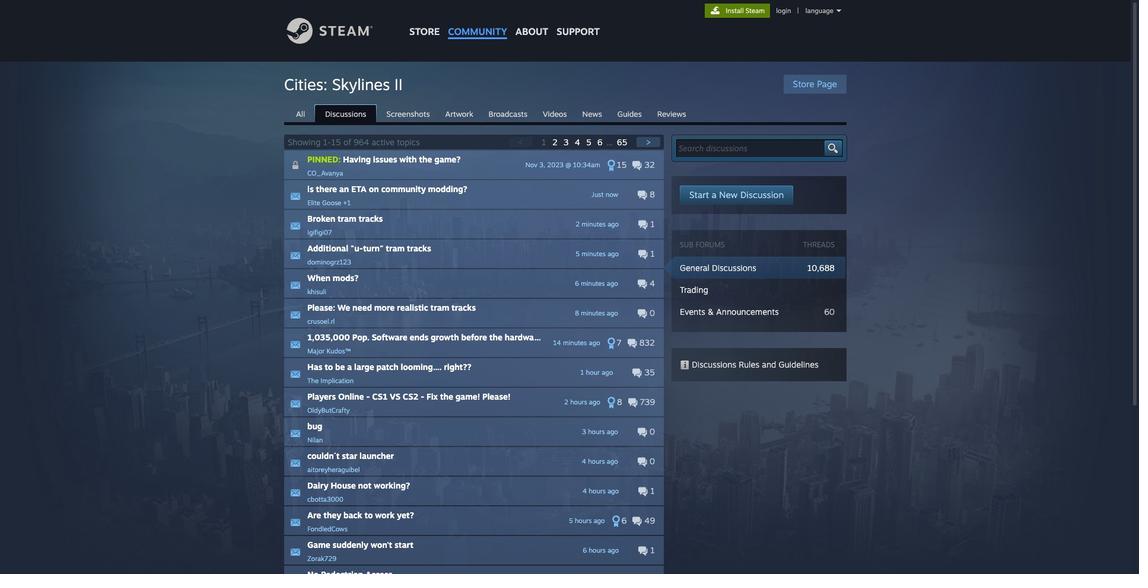 Task type: describe. For each thing, give the bounding box(es) containing it.
ago for broken tram tracks
[[608, 220, 619, 229]]

a inside has to be a large patch looming.... right?? the implication
[[347, 362, 352, 372]]

topics
[[397, 137, 420, 147]]

when mods? khisuli
[[307, 273, 359, 296]]

with
[[400, 154, 417, 164]]

are they back to work yet? fondledcows
[[307, 510, 414, 534]]

right??
[[444, 362, 472, 372]]

goose
[[322, 199, 341, 207]]

ago for dairy house not working?
[[608, 487, 619, 496]]

4 up 5 hours ago
[[583, 487, 587, 496]]

hours for couldn´t star launcher
[[588, 458, 605, 466]]

2 hours ago
[[564, 398, 601, 407]]

artwork
[[445, 109, 473, 119]]

0 horizontal spatial 3
[[564, 137, 569, 147]]

back
[[344, 510, 362, 521]]

not
[[358, 481, 372, 491]]

ago for game suddenly won't start
[[608, 547, 619, 555]]

events & announcements
[[680, 307, 779, 317]]

star
[[342, 451, 358, 461]]

2 minutes ago
[[576, 220, 619, 229]]

showing 1 - 15 of 964 active topics
[[288, 137, 420, 147]]

tracks inside broken tram tracks igifigi07
[[359, 214, 383, 224]]

hours for bug
[[588, 428, 605, 436]]

tracks inside additional "u-turn" tram tracks dominogrz123
[[407, 243, 431, 253]]

60
[[825, 307, 835, 317]]

major
[[307, 347, 325, 356]]

broadcasts link
[[483, 105, 534, 122]]

4 down 3 hours ago
[[582, 458, 586, 466]]

store link
[[405, 0, 444, 43]]

patch
[[377, 362, 399, 372]]

broken
[[307, 214, 335, 224]]

having
[[343, 154, 371, 164]]

trading link
[[680, 285, 709, 295]]

> link
[[637, 137, 661, 147]]

hardware.
[[505, 332, 545, 342]]

players
[[307, 392, 336, 402]]

7
[[617, 338, 622, 348]]

couldn´t star launcher aitoreyheraguibel
[[307, 451, 394, 474]]

more
[[374, 303, 395, 313]]

please:
[[307, 303, 335, 313]]

community link
[[444, 0, 512, 43]]

1 horizontal spatial 3
[[582, 428, 586, 436]]

4 hours ago for 1
[[583, 487, 619, 496]]

nov
[[526, 161, 538, 169]]

4 right 3 link
[[575, 137, 580, 147]]

kudos™
[[327, 347, 351, 356]]

videos
[[543, 109, 567, 119]]

ago for additional "u-turn" tram tracks
[[608, 250, 619, 258]]

minutes for broken tram tracks
[[582, 220, 606, 229]]

minutes for please: we need more realistic tram tracks
[[581, 309, 605, 318]]

pinned: having issues with the game? co_avanya
[[307, 154, 461, 177]]

store
[[793, 78, 815, 90]]

before
[[461, 332, 487, 342]]

...
[[607, 137, 613, 147]]

screenshots link
[[381, 105, 436, 122]]

start a new discussion
[[690, 189, 784, 201]]

cities: skylines ii
[[284, 75, 403, 94]]

6 for 6 minutes ago
[[575, 280, 579, 288]]

1 up the 49 on the right bottom of page
[[648, 486, 655, 496]]

videos link
[[537, 105, 573, 122]]

1 down the 49 on the right bottom of page
[[648, 545, 655, 556]]

dairy house not working? cbotta3000
[[307, 481, 410, 504]]

ago for please: we need more realistic tram tracks
[[607, 309, 618, 318]]

broken tram tracks igifigi07
[[307, 214, 383, 237]]

global menu navigation
[[405, 0, 604, 43]]

screenshots
[[387, 109, 430, 119]]

the inside 1,035,000 pop. software ends growth before the hardware. major kudos™
[[490, 332, 503, 342]]

"u-
[[351, 243, 363, 253]]

link to the steam homepage image
[[287, 18, 391, 44]]

minutes right 14
[[563, 339, 587, 347]]

sub forums
[[680, 240, 725, 249]]

1 vertical spatial 15
[[617, 160, 627, 170]]

tram inside broken tram tracks igifigi07
[[338, 214, 357, 224]]

0 for launcher
[[647, 456, 655, 467]]

739
[[638, 397, 655, 407]]

hour
[[586, 369, 600, 377]]

0 vertical spatial 8
[[648, 189, 655, 199]]

tracks inside please: we need more realistic tram tracks crusoel.rl
[[452, 303, 476, 313]]

1,035,000
[[307, 332, 350, 342]]

ago for couldn´t star launcher
[[607, 458, 618, 466]]

hours for dairy house not working?
[[589, 487, 606, 496]]

broadcasts
[[489, 109, 528, 119]]

0 horizontal spatial 2
[[553, 137, 558, 147]]

cities:
[[284, 75, 328, 94]]

are
[[307, 510, 321, 521]]

community
[[381, 184, 426, 194]]

hours for game suddenly won't start
[[589, 547, 606, 555]]

and
[[762, 360, 777, 370]]

+1
[[343, 199, 351, 207]]

cs2
[[403, 392, 419, 402]]

ii
[[395, 75, 403, 94]]

working?
[[374, 481, 410, 491]]

2 0 from the top
[[647, 427, 655, 437]]

be
[[335, 362, 345, 372]]

has to be a large patch looming.... right?? the implication
[[307, 362, 472, 385]]

login link
[[774, 7, 794, 15]]

minutes for when mods?
[[581, 280, 605, 288]]

co_avanya
[[307, 169, 343, 177]]

sub
[[680, 240, 694, 249]]

about
[[516, 26, 549, 37]]

events & announcements link
[[680, 307, 779, 317]]

0 horizontal spatial 15
[[331, 137, 341, 147]]

guides
[[618, 109, 642, 119]]

2 for 2 hours ago
[[564, 398, 569, 407]]

ago for when mods?
[[607, 280, 618, 288]]

964
[[354, 137, 369, 147]]

announcements
[[717, 307, 779, 317]]

store page
[[793, 78, 837, 90]]

account menu navigation
[[705, 4, 845, 18]]

large
[[354, 362, 374, 372]]

general discussions
[[680, 263, 757, 273]]

login
[[777, 7, 791, 15]]

1 vertical spatial 8
[[575, 309, 579, 318]]

general
[[680, 263, 710, 273]]

1 horizontal spatial a
[[712, 189, 717, 201]]

start
[[690, 189, 709, 201]]

support link
[[553, 0, 604, 40]]



Task type: locate. For each thing, give the bounding box(es) containing it.
3 down 2 hours ago
[[582, 428, 586, 436]]

0 vertical spatial the
[[419, 154, 432, 164]]

2 vertical spatial tracks
[[452, 303, 476, 313]]

1 horizontal spatial 15
[[617, 160, 627, 170]]

hours down hour
[[570, 398, 587, 407]]

1 right '2 minutes ago'
[[648, 219, 655, 229]]

the inside pinned: having issues with the game? co_avanya
[[419, 154, 432, 164]]

1 left hour
[[581, 369, 584, 377]]

0 horizontal spatial 8
[[575, 309, 579, 318]]

@
[[566, 161, 571, 169]]

0 vertical spatial 3
[[564, 137, 569, 147]]

1 up the pinned:
[[323, 137, 328, 147]]

- left the of
[[328, 137, 331, 147]]

looming....
[[401, 362, 442, 372]]

1 vertical spatial tracks
[[407, 243, 431, 253]]

start a new discussion link
[[680, 186, 794, 205]]

8 left 739
[[617, 397, 622, 407]]

>
[[646, 137, 651, 147]]

skylines
[[332, 75, 390, 94]]

khisuli
[[307, 288, 326, 296]]

&
[[708, 307, 714, 317]]

6 left the 49 on the right bottom of page
[[622, 516, 627, 526]]

1 vertical spatial tram
[[386, 243, 405, 253]]

1 horizontal spatial the
[[440, 392, 453, 402]]

3,
[[540, 161, 545, 169]]

1 horizontal spatial 8
[[617, 397, 622, 407]]

4 hours ago down 3 hours ago
[[582, 458, 618, 466]]

the inside the players online - cs1 vs cs2 - fix the game! please! oldybutcrafty
[[440, 392, 453, 402]]

tram inside please: we need more realistic tram tracks crusoel.rl
[[431, 303, 449, 313]]

nov 3, 2023 @ 10:34am
[[526, 161, 601, 169]]

minutes
[[582, 220, 606, 229], [582, 250, 606, 258], [581, 280, 605, 288], [581, 309, 605, 318], [563, 339, 587, 347]]

1 horizontal spatial tram
[[386, 243, 405, 253]]

a left new
[[712, 189, 717, 201]]

community
[[448, 26, 507, 37]]

hours up 5 hours ago
[[589, 487, 606, 496]]

1 left sub
[[648, 249, 655, 259]]

discussions for discussions rules and guidelines
[[692, 360, 737, 370]]

trading
[[680, 285, 709, 295]]

1 horizontal spatial tracks
[[407, 243, 431, 253]]

to inside has to be a large patch looming.... right?? the implication
[[325, 362, 333, 372]]

4
[[575, 137, 580, 147], [647, 278, 655, 288], [582, 458, 586, 466], [583, 487, 587, 496]]

8 down 32
[[648, 189, 655, 199]]

832
[[637, 338, 655, 348]]

minutes up 5 minutes ago
[[582, 220, 606, 229]]

1 vertical spatial 4 hours ago
[[583, 487, 619, 496]]

- left cs1
[[366, 392, 370, 402]]

1 vertical spatial the
[[490, 332, 503, 342]]

mods?
[[333, 273, 359, 283]]

minutes up the 6 minutes ago
[[582, 250, 606, 258]]

now
[[606, 191, 619, 199]]

6 left ...
[[598, 137, 603, 147]]

modding?
[[428, 184, 468, 194]]

3 0 from the top
[[647, 456, 655, 467]]

2 horizontal spatial tracks
[[452, 303, 476, 313]]

Search discussions text field
[[679, 142, 824, 154]]

additional
[[307, 243, 348, 253]]

0 horizontal spatial the
[[419, 154, 432, 164]]

is there an eta on community modding? elite goose +1
[[307, 184, 468, 207]]

15 down 65
[[617, 160, 627, 170]]

igifigi07
[[307, 229, 332, 237]]

zorak729
[[307, 555, 336, 563]]

minutes for additional "u-turn" tram tracks
[[582, 250, 606, 258]]

minutes up 8 minutes ago
[[581, 280, 605, 288]]

0 vertical spatial to
[[325, 362, 333, 372]]

reviews
[[657, 109, 687, 119]]

4 hours ago up 5 hours ago
[[583, 487, 619, 496]]

pinned:
[[307, 154, 341, 164]]

2 vertical spatial 0
[[647, 456, 655, 467]]

minutes down the 6 minutes ago
[[581, 309, 605, 318]]

start
[[395, 540, 414, 550]]

discussions for discussions
[[325, 109, 366, 119]]

1 hour ago
[[581, 369, 613, 377]]

crusoel.rl
[[307, 318, 335, 326]]

1 horizontal spatial -
[[366, 392, 370, 402]]

6 up 8 minutes ago
[[575, 280, 579, 288]]

the right fix
[[440, 392, 453, 402]]

3 link
[[564, 137, 571, 147]]

threads
[[803, 240, 835, 249]]

6 down 5 hours ago
[[583, 547, 587, 555]]

8
[[648, 189, 655, 199], [575, 309, 579, 318], [617, 397, 622, 407]]

install
[[726, 7, 744, 15]]

eta
[[351, 184, 367, 194]]

ago for bug
[[607, 428, 618, 436]]

0 vertical spatial 4 hours ago
[[582, 458, 618, 466]]

2 horizontal spatial tram
[[431, 303, 449, 313]]

discussion
[[741, 189, 784, 201]]

< link
[[509, 137, 533, 147]]

of
[[344, 137, 351, 147]]

store page link
[[784, 75, 847, 94]]

work
[[375, 510, 395, 521]]

5 hours ago
[[569, 517, 605, 525]]

2 horizontal spatial the
[[490, 332, 503, 342]]

discussions link
[[315, 104, 377, 123]]

5 link
[[586, 137, 594, 147]]

the right before
[[490, 332, 503, 342]]

1 vertical spatial to
[[365, 510, 373, 521]]

1 vertical spatial a
[[347, 362, 352, 372]]

tram down +1
[[338, 214, 357, 224]]

6 for 6
[[622, 516, 627, 526]]

game?
[[435, 154, 461, 164]]

0 vertical spatial tracks
[[359, 214, 383, 224]]

login | language
[[777, 7, 834, 15]]

players online - cs1 vs cs2 - fix the game! please! oldybutcrafty
[[307, 392, 511, 415]]

4 left trading link
[[647, 278, 655, 288]]

2 vertical spatial 2
[[564, 398, 569, 407]]

2 for 2 minutes ago
[[576, 220, 580, 229]]

2 horizontal spatial 2
[[576, 220, 580, 229]]

to
[[325, 362, 333, 372], [365, 510, 373, 521]]

2 vertical spatial tram
[[431, 303, 449, 313]]

1 vertical spatial discussions
[[712, 263, 757, 273]]

there are new replies in this thread.  click to jump to the first unread reply image
[[287, 566, 307, 575]]

general discussions link
[[680, 263, 757, 273]]

a right be
[[347, 362, 352, 372]]

2 vertical spatial the
[[440, 392, 453, 402]]

5 for hours
[[569, 517, 573, 525]]

1 link
[[542, 137, 549, 147]]

0 vertical spatial 5
[[586, 137, 592, 147]]

bug nilan
[[307, 421, 323, 445]]

events
[[680, 307, 706, 317]]

8 up 14 minutes ago
[[575, 309, 579, 318]]

tracks right turn"
[[407, 243, 431, 253]]

hours up 6 hours ago
[[575, 517, 592, 525]]

0 for need
[[647, 308, 655, 318]]

tracks
[[359, 214, 383, 224], [407, 243, 431, 253], [452, 303, 476, 313]]

discussions left 'rules'
[[692, 360, 737, 370]]

additional "u-turn" tram tracks dominogrz123
[[307, 243, 431, 266]]

0 vertical spatial 0
[[647, 308, 655, 318]]

0 horizontal spatial to
[[325, 362, 333, 372]]

1 vertical spatial 3
[[582, 428, 586, 436]]

1 vertical spatial 2
[[576, 220, 580, 229]]

15 left the of
[[331, 137, 341, 147]]

to inside are they back to work yet? fondledcows
[[365, 510, 373, 521]]

news link
[[577, 105, 608, 122]]

35
[[642, 367, 655, 377]]

4 hours ago
[[582, 458, 618, 466], [583, 487, 619, 496]]

4 hours ago for 0
[[582, 458, 618, 466]]

2 horizontal spatial 5
[[586, 137, 592, 147]]

cbotta3000
[[307, 496, 344, 504]]

1 vertical spatial 5
[[576, 250, 580, 258]]

the
[[419, 154, 432, 164], [490, 332, 503, 342], [440, 392, 453, 402]]

pop.
[[352, 332, 370, 342]]

hours down 2 hours ago
[[588, 428, 605, 436]]

0
[[647, 308, 655, 318], [647, 427, 655, 437], [647, 456, 655, 467]]

0 vertical spatial tram
[[338, 214, 357, 224]]

discussions up the of
[[325, 109, 366, 119]]

on
[[369, 184, 379, 194]]

- for cs1
[[366, 392, 370, 402]]

the right with
[[419, 154, 432, 164]]

steam
[[746, 7, 765, 15]]

tram inside additional "u-turn" tram tracks dominogrz123
[[386, 243, 405, 253]]

about link
[[512, 0, 553, 40]]

32
[[642, 160, 655, 170]]

0 vertical spatial 2
[[553, 137, 558, 147]]

3 right 2 "link"
[[564, 137, 569, 147]]

2 vertical spatial discussions
[[692, 360, 737, 370]]

1 horizontal spatial to
[[365, 510, 373, 521]]

an
[[339, 184, 349, 194]]

tracks up before
[[452, 303, 476, 313]]

0 vertical spatial discussions
[[325, 109, 366, 119]]

has
[[307, 362, 323, 372]]

1 horizontal spatial 2
[[564, 398, 569, 407]]

just
[[592, 191, 604, 199]]

suddenly
[[333, 540, 369, 550]]

yet?
[[397, 510, 414, 521]]

0 vertical spatial 15
[[331, 137, 341, 147]]

tracks down is there an eta on community modding? elite goose +1
[[359, 214, 383, 224]]

to left be
[[325, 362, 333, 372]]

1 0 from the top
[[647, 308, 655, 318]]

2 horizontal spatial 8
[[648, 189, 655, 199]]

0 horizontal spatial tracks
[[359, 214, 383, 224]]

we
[[338, 303, 350, 313]]

0 horizontal spatial -
[[328, 137, 331, 147]]

hours down 5 hours ago
[[589, 547, 606, 555]]

won't
[[371, 540, 392, 550]]

the
[[307, 377, 319, 385]]

1 vertical spatial 0
[[647, 427, 655, 437]]

tram right turn"
[[386, 243, 405, 253]]

ago for has to be a large patch looming.... right??
[[602, 369, 613, 377]]

6 minutes ago
[[575, 280, 618, 288]]

all link
[[290, 105, 311, 122]]

1 horizontal spatial 5
[[576, 250, 580, 258]]

-
[[328, 137, 331, 147], [366, 392, 370, 402], [421, 392, 425, 402]]

0 horizontal spatial a
[[347, 362, 352, 372]]

6 for 6 hours ago
[[583, 547, 587, 555]]

2023
[[547, 161, 564, 169]]

2 vertical spatial 8
[[617, 397, 622, 407]]

1 left 2 "link"
[[542, 137, 547, 147]]

when
[[307, 273, 331, 283]]

discussions rules and guidelines
[[690, 360, 819, 370]]

2 horizontal spatial -
[[421, 392, 425, 402]]

0 horizontal spatial tram
[[338, 214, 357, 224]]

install steam link
[[705, 4, 770, 18]]

0 vertical spatial a
[[712, 189, 717, 201]]

to right back
[[365, 510, 373, 521]]

1,035,000 pop. software ends growth before the hardware. major kudos™
[[307, 332, 545, 356]]

page
[[817, 78, 837, 90]]

5 for minutes
[[576, 250, 580, 258]]

hours down 3 hours ago
[[588, 458, 605, 466]]

discussions down forums
[[712, 263, 757, 273]]

- for 15
[[328, 137, 331, 147]]

49
[[642, 516, 655, 526]]

- left fix
[[421, 392, 425, 402]]

10:34am
[[573, 161, 601, 169]]

discussions rules and guidelines link
[[680, 360, 819, 371]]

tram right the 'realistic'
[[431, 303, 449, 313]]

online
[[338, 392, 364, 402]]

0 horizontal spatial 5
[[569, 517, 573, 525]]

2 vertical spatial 5
[[569, 517, 573, 525]]

guidelines
[[779, 360, 819, 370]]



Task type: vqa. For each thing, say whether or not it's contained in the screenshot.


